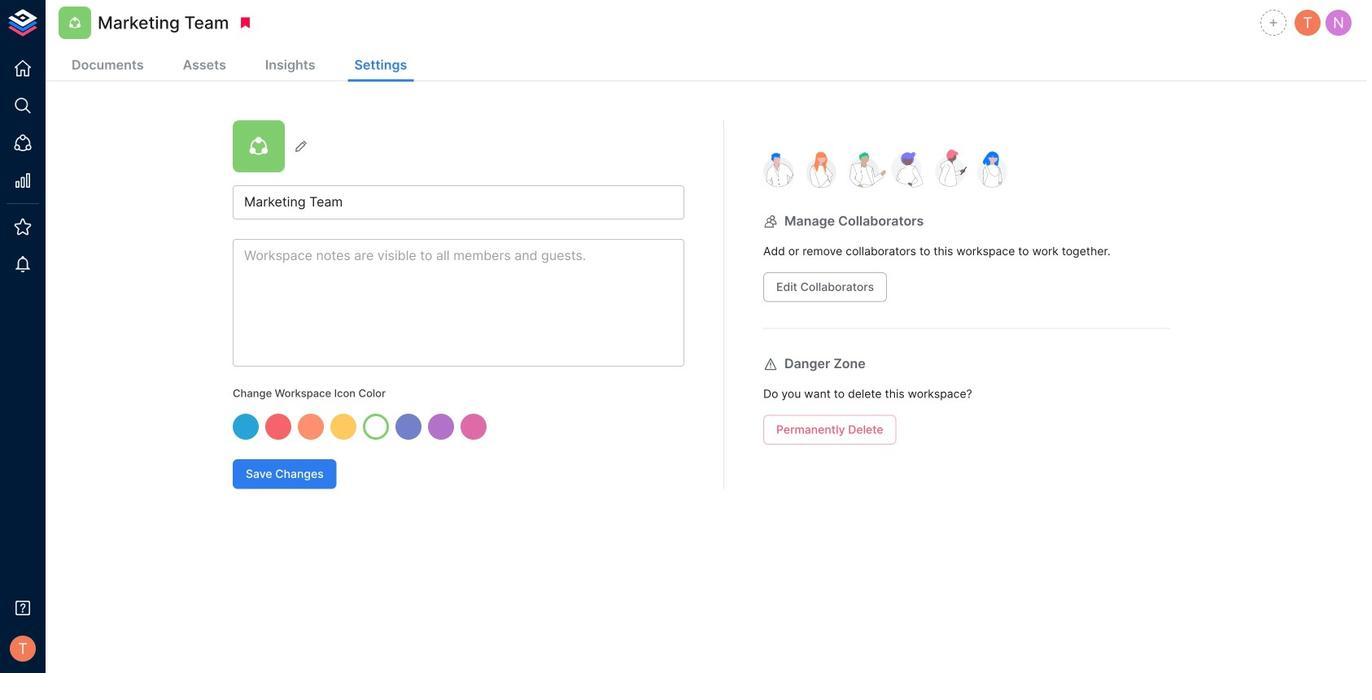 Task type: describe. For each thing, give the bounding box(es) containing it.
Workspace notes are visible to all members and guests. text field
[[233, 239, 685, 367]]



Task type: vqa. For each thing, say whether or not it's contained in the screenshot.
'Talent Acquisition Process' 'image'
no



Task type: locate. For each thing, give the bounding box(es) containing it.
Workspace Name text field
[[233, 186, 685, 220]]

remove bookmark image
[[238, 15, 253, 30]]



